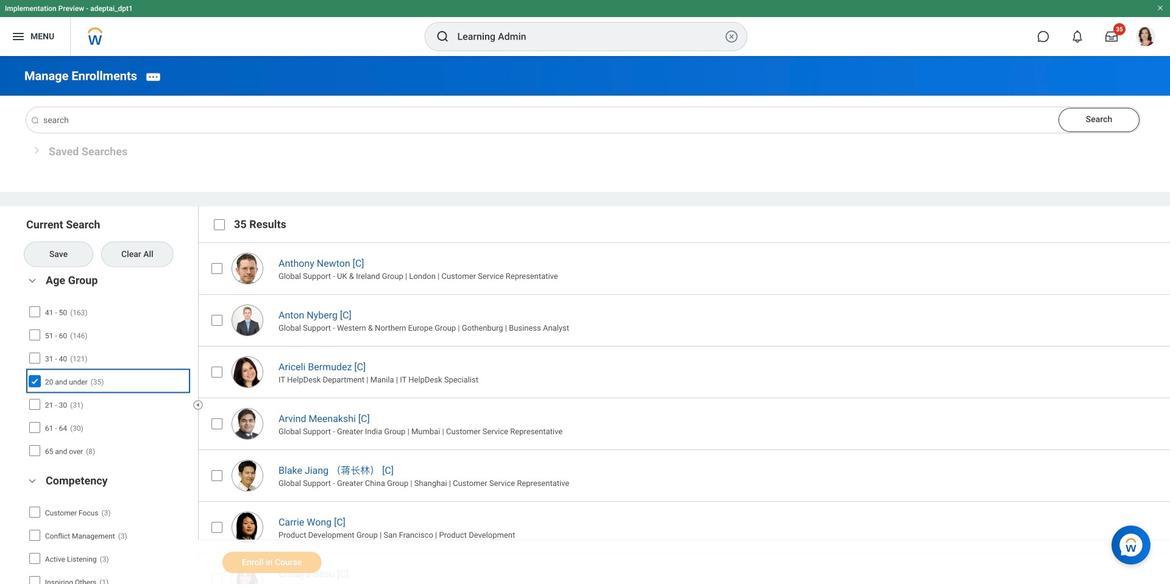 Task type: locate. For each thing, give the bounding box(es) containing it.
Search Workday  search field
[[458, 23, 722, 50]]

1 vertical spatial tree
[[29, 503, 188, 585]]

check small image
[[27, 374, 42, 389]]

5 list item from the top
[[198, 450, 1170, 502]]

7 list item from the top
[[198, 554, 1170, 585]]

filter search field
[[24, 218, 200, 585]]

6 list item from the top
[[198, 502, 1170, 554]]

x circle image
[[725, 29, 739, 44]]

list item
[[198, 243, 1170, 295], [198, 295, 1170, 346], [198, 346, 1170, 398], [198, 398, 1170, 450], [198, 450, 1170, 502], [198, 502, 1170, 554], [198, 554, 1170, 585]]

None search field
[[24, 107, 1141, 133]]

tree
[[27, 302, 188, 462], [29, 503, 188, 585]]

0 vertical spatial tree
[[27, 302, 188, 462]]

1 vertical spatial group
[[24, 473, 192, 585]]

chevron down image
[[25, 277, 40, 285]]

0 vertical spatial group
[[24, 273, 192, 464]]

main content
[[0, 56, 1170, 585]]

close environment banner image
[[1157, 4, 1164, 12]]

group
[[24, 273, 192, 464], [24, 473, 192, 585]]

justify image
[[11, 29, 26, 44]]

banner
[[0, 0, 1170, 56]]



Task type: vqa. For each thing, say whether or not it's contained in the screenshot.
the bottom 06/06/2011
no



Task type: describe. For each thing, give the bounding box(es) containing it.
tree for chevron down icon
[[27, 302, 188, 462]]

chevron down image
[[25, 477, 40, 486]]

tree for chevron down image at the bottom left
[[29, 503, 188, 585]]

search image
[[436, 29, 450, 44]]

Manage Enrollments text field
[[26, 107, 1141, 133]]

search image
[[30, 116, 40, 126]]

2 group from the top
[[24, 473, 192, 585]]

3 list item from the top
[[198, 346, 1170, 398]]

2 list item from the top
[[198, 295, 1170, 346]]

notifications large image
[[1072, 30, 1084, 43]]

inbox large image
[[1106, 30, 1118, 43]]

1 list item from the top
[[198, 243, 1170, 295]]

1 group from the top
[[24, 273, 192, 464]]

4 list item from the top
[[198, 398, 1170, 450]]

profile logan mcneil image
[[1136, 27, 1156, 49]]



